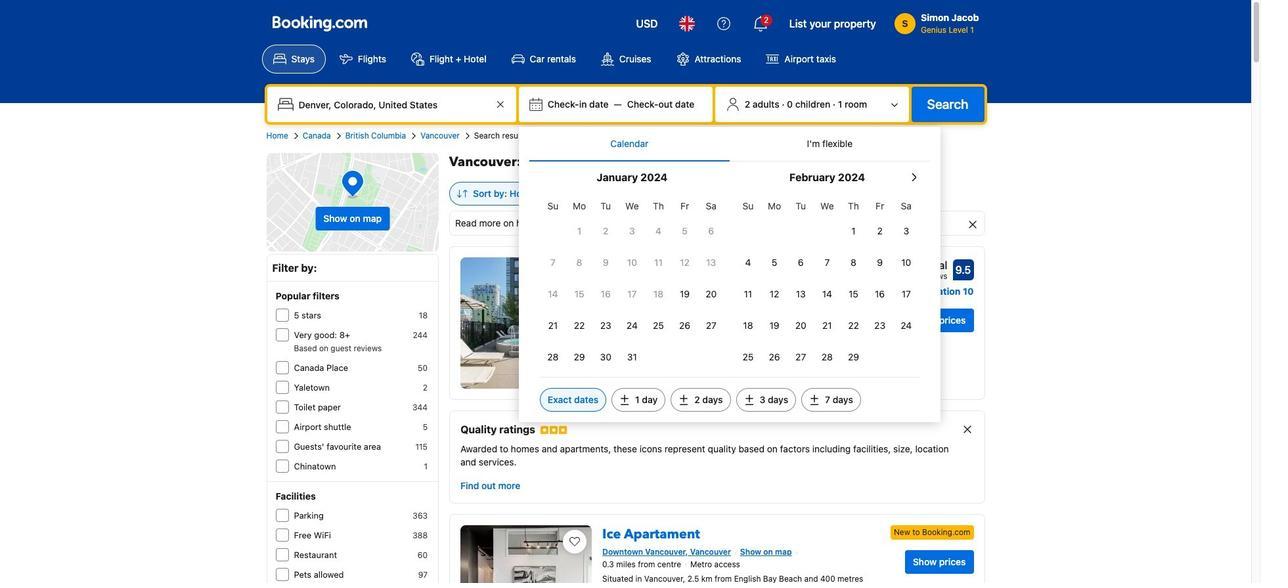 Task type: describe. For each thing, give the bounding box(es) containing it.
22 February 2024 checkbox
[[841, 311, 867, 340]]

3 February 2024 checkbox
[[893, 217, 920, 246]]

24 February 2024 checkbox
[[893, 311, 920, 340]]

29 January 2024 checkbox
[[566, 343, 593, 372]]

23 February 2024 checkbox
[[867, 311, 893, 340]]

8 February 2024 checkbox
[[841, 248, 867, 277]]

7 January 2024 checkbox
[[540, 248, 566, 277]]

28 January 2024 checkbox
[[540, 343, 566, 372]]

exceptional element
[[891, 258, 948, 273]]

6 January 2024 checkbox
[[698, 217, 725, 246]]

1 January 2024 checkbox
[[566, 217, 593, 246]]

13 January 2024 checkbox
[[698, 248, 725, 277]]

2 January 2024 checkbox
[[593, 217, 619, 246]]

2 February 2024 checkbox
[[867, 217, 893, 246]]

24 January 2024 checkbox
[[619, 311, 646, 340]]

26 January 2024 checkbox
[[672, 311, 698, 340]]

your account menu simon jacob genius level 1 element
[[895, 6, 985, 36]]

25 January 2024 checkbox
[[646, 311, 672, 340]]

level vancouver yaletown seymour image
[[461, 258, 592, 389]]

4 January 2024 checkbox
[[646, 217, 672, 246]]

12 February 2024 checkbox
[[762, 280, 788, 309]]

Where are you going? field
[[293, 93, 493, 116]]

3 January 2024 checkbox
[[619, 217, 646, 246]]

29 February 2024 checkbox
[[841, 343, 867, 372]]

19 February 2024 checkbox
[[762, 311, 788, 340]]

18 January 2024 checkbox
[[646, 280, 672, 309]]

1 February 2024 checkbox
[[841, 217, 867, 246]]

22 January 2024 checkbox
[[566, 311, 593, 340]]

14 January 2024 checkbox
[[540, 280, 566, 309]]

15 January 2024 checkbox
[[566, 280, 593, 309]]

13 February 2024 checkbox
[[788, 280, 814, 309]]

26 February 2024 checkbox
[[762, 343, 788, 372]]

11 February 2024 checkbox
[[735, 280, 762, 309]]

18 February 2024 checkbox
[[735, 311, 762, 340]]



Task type: locate. For each thing, give the bounding box(es) containing it.
21 February 2024 checkbox
[[814, 311, 841, 340]]

search results updated. vancouver: 407 properties found. element
[[449, 153, 985, 172]]

21 January 2024 checkbox
[[540, 311, 566, 340]]

5 January 2024 checkbox
[[672, 217, 698, 246]]

17 February 2024 checkbox
[[893, 280, 920, 309]]

tab list
[[530, 127, 930, 162]]

28 February 2024 checkbox
[[814, 343, 841, 372]]

20 February 2024 checkbox
[[788, 311, 814, 340]]

15 February 2024 checkbox
[[841, 280, 867, 309]]

4 February 2024 checkbox
[[735, 248, 762, 277]]

grid
[[540, 193, 725, 372], [735, 193, 920, 372]]

booking.com image
[[272, 16, 367, 32]]

2 grid from the left
[[735, 193, 920, 372]]

scored 9.5 element
[[953, 260, 974, 281]]

12 January 2024 checkbox
[[672, 248, 698, 277]]

9 February 2024 checkbox
[[867, 248, 893, 277]]

7 February 2024 checkbox
[[814, 248, 841, 277]]

1 horizontal spatial grid
[[735, 193, 920, 372]]

11 January 2024 checkbox
[[646, 248, 672, 277]]

27 January 2024 checkbox
[[698, 311, 725, 340]]

10 February 2024 checkbox
[[893, 248, 920, 277]]

8 January 2024 checkbox
[[566, 248, 593, 277]]

0 horizontal spatial grid
[[540, 193, 725, 372]]

9 January 2024 checkbox
[[593, 248, 619, 277]]

10 January 2024 checkbox
[[619, 248, 646, 277]]

27 February 2024 checkbox
[[788, 343, 814, 372]]

14 February 2024 checkbox
[[814, 280, 841, 309]]

16 February 2024 checkbox
[[867, 280, 893, 309]]

25 February 2024 checkbox
[[735, 343, 762, 372]]

19 January 2024 checkbox
[[672, 280, 698, 309]]

31 January 2024 checkbox
[[619, 343, 646, 372]]

23 January 2024 checkbox
[[593, 311, 619, 340]]

16 January 2024 checkbox
[[593, 280, 619, 309]]

20 January 2024 checkbox
[[698, 280, 725, 309]]

6 February 2024 checkbox
[[788, 248, 814, 277]]

17 January 2024 checkbox
[[619, 280, 646, 309]]

30 January 2024 checkbox
[[593, 343, 619, 372]]

5 February 2024 checkbox
[[762, 248, 788, 277]]

1 grid from the left
[[540, 193, 725, 372]]



Task type: vqa. For each thing, say whether or not it's contained in the screenshot.
middle the of
no



